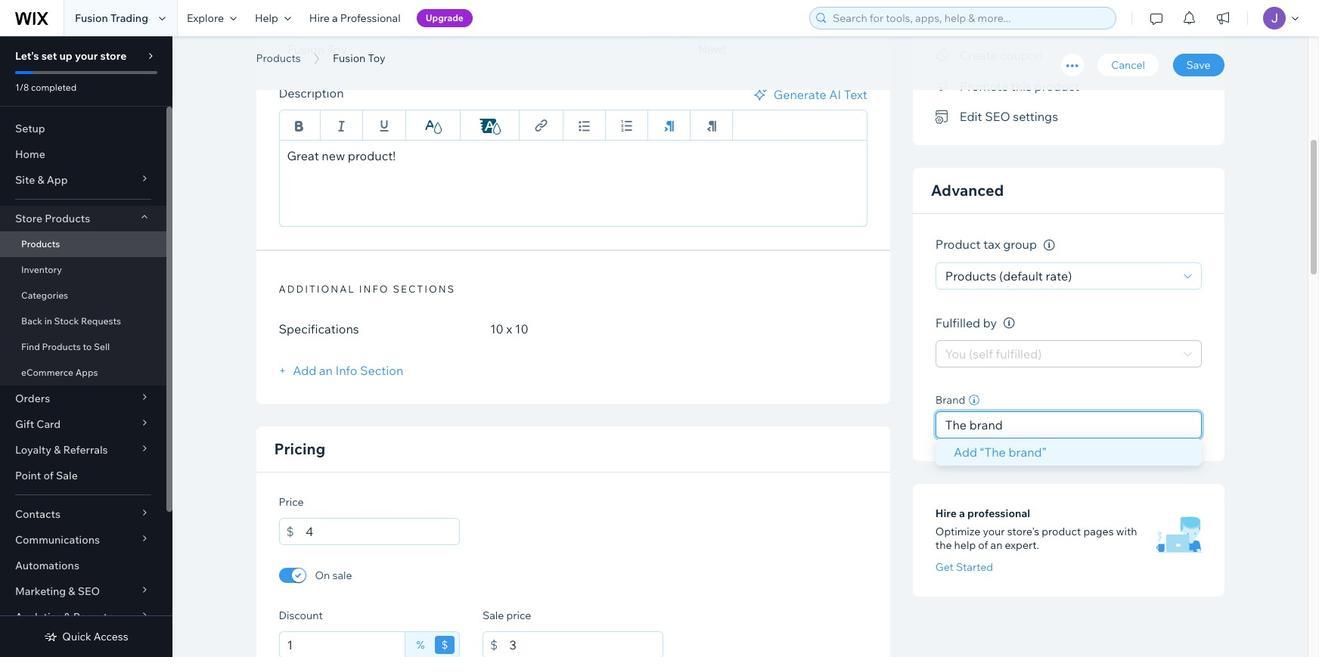 Task type: describe. For each thing, give the bounding box(es) containing it.
up
[[59, 49, 73, 63]]

find
[[21, 341, 40, 353]]

quick access button
[[44, 630, 128, 644]]

brand
[[936, 394, 966, 407]]

back in stock requests link
[[0, 309, 166, 334]]

price
[[279, 496, 304, 509]]

quick access
[[62, 630, 128, 644]]

app
[[47, 173, 68, 187]]

marketing & seo
[[15, 585, 100, 599]]

get
[[936, 561, 954, 575]]

product
[[936, 237, 981, 252]]

of inside sidebar element
[[43, 469, 54, 483]]

new!
[[699, 42, 726, 56]]

help button
[[246, 0, 300, 36]]

store products button
[[0, 206, 166, 232]]

0 horizontal spatial products link
[[0, 232, 166, 257]]

requests
[[81, 316, 121, 327]]

seo inside button
[[985, 109, 1011, 124]]

fusion down hire a professional link
[[333, 51, 366, 65]]

info
[[336, 363, 357, 378]]

promote image
[[936, 80, 951, 93]]

great new product!
[[287, 148, 396, 164]]

fusion trading
[[75, 11, 148, 25]]

false text field
[[279, 140, 868, 227]]

0 vertical spatial an
[[319, 363, 333, 378]]

sale
[[333, 569, 352, 583]]

10 x 10
[[490, 322, 529, 337]]

completed
[[31, 82, 77, 93]]

you
[[946, 347, 967, 362]]

products down product
[[946, 269, 997, 284]]

& for site
[[37, 173, 44, 187]]

advanced
[[931, 181, 1004, 200]]

create
[[960, 48, 998, 63]]

analytics & reports button
[[0, 605, 166, 630]]

hire for hire a professional
[[936, 507, 957, 521]]

stock
[[54, 316, 79, 327]]

promote this product
[[960, 78, 1080, 94]]

optimize your store's product pages with the help of an expert.
[[936, 526, 1138, 553]]

Add a product name text field
[[279, 36, 664, 63]]

sale inside fusion toy form
[[483, 609, 504, 623]]

info
[[359, 283, 389, 295]]

0 vertical spatial products link
[[249, 51, 308, 66]]

let's set up your store
[[15, 49, 127, 63]]

reports
[[73, 611, 113, 624]]

site & app
[[15, 173, 68, 187]]

add for add "the brand"
[[954, 445, 978, 460]]

additional
[[279, 283, 356, 295]]

upgrade button
[[417, 9, 473, 27]]

fulfilled by
[[936, 316, 997, 331]]

sidebar element
[[0, 36, 173, 658]]

2 horizontal spatial $
[[490, 638, 498, 653]]

your inside sidebar element
[[75, 49, 98, 63]]

description
[[279, 86, 344, 101]]

ecommerce
[[21, 367, 73, 378]]

apps
[[75, 367, 98, 378]]

2 10 from the left
[[515, 322, 529, 337]]

products down help button
[[256, 51, 301, 65]]

products up ecommerce apps
[[42, 341, 81, 353]]

promote this product button
[[936, 75, 1080, 97]]

$ text field
[[510, 632, 664, 658]]

fulfilled
[[936, 316, 981, 331]]

products (default rate)
[[946, 269, 1073, 284]]

sale price
[[483, 609, 531, 623]]

a for professional
[[960, 507, 966, 521]]

edit seo settings
[[960, 109, 1059, 124]]

cancel button
[[1098, 54, 1159, 76]]

group
[[1004, 237, 1038, 252]]

tax
[[984, 237, 1001, 252]]

loyalty & referrals
[[15, 443, 108, 457]]

home link
[[0, 142, 166, 167]]

fusion toy down hire a professional
[[256, 33, 395, 67]]

professional
[[340, 11, 401, 25]]

you (self fulfilled)
[[946, 347, 1042, 362]]

new
[[322, 148, 345, 164]]

generate ai text button
[[751, 86, 868, 104]]

& for loyalty
[[54, 443, 61, 457]]

communications
[[15, 534, 100, 547]]

the
[[936, 539, 952, 553]]

this
[[1012, 78, 1032, 94]]

save
[[1187, 58, 1211, 72]]

fusion toy form
[[173, 0, 1320, 658]]

1/8
[[15, 82, 29, 93]]

settings
[[1014, 109, 1059, 124]]

store products
[[15, 212, 90, 226]]

product!
[[348, 148, 396, 164]]

products inside dropdown button
[[45, 212, 90, 226]]

fusion left trading
[[75, 11, 108, 25]]

hire a professional link
[[300, 0, 410, 36]]

optimize
[[936, 526, 981, 539]]

product tax group
[[936, 237, 1040, 252]]

loyalty & referrals button
[[0, 437, 166, 463]]

orders
[[15, 392, 50, 406]]

fulfilled)
[[996, 347, 1042, 362]]

explore
[[187, 11, 224, 25]]

point
[[15, 469, 41, 483]]

add "the brand"
[[954, 445, 1047, 460]]

"the
[[980, 445, 1006, 460]]

find products to sell
[[21, 341, 110, 353]]

text
[[844, 87, 868, 102]]



Task type: vqa. For each thing, say whether or not it's contained in the screenshot.
"Upgrade"
yes



Task type: locate. For each thing, give the bounding box(es) containing it.
$ down sale price
[[490, 638, 498, 653]]

0 vertical spatial your
[[75, 49, 98, 63]]

expert.
[[1005, 539, 1040, 553]]

product inside promote this product button
[[1035, 78, 1080, 94]]

price
[[507, 609, 531, 623]]

quick
[[62, 630, 91, 644]]

0 horizontal spatial seo
[[78, 585, 100, 599]]

1 horizontal spatial a
[[960, 507, 966, 521]]

1 10 from the left
[[490, 322, 504, 337]]

0 vertical spatial product
[[1035, 78, 1080, 94]]

1 vertical spatial add
[[954, 445, 978, 460]]

automations
[[15, 559, 79, 573]]

seo up reports at bottom
[[78, 585, 100, 599]]

back in stock requests
[[21, 316, 121, 327]]

pages
[[1084, 526, 1114, 539]]

0 horizontal spatial add
[[293, 363, 316, 378]]

promote
[[960, 78, 1009, 94]]

marketing
[[15, 585, 66, 599]]

your down 'professional'
[[983, 526, 1005, 539]]

1/8 completed
[[15, 82, 77, 93]]

get started link
[[936, 561, 994, 575]]

of right help
[[979, 539, 989, 553]]

1 horizontal spatial hire
[[936, 507, 957, 521]]

Start typing a brand name field
[[941, 413, 1197, 439]]

discount
[[279, 609, 323, 623]]

setup
[[15, 122, 45, 135]]

loyalty
[[15, 443, 51, 457]]

fusion toy
[[256, 33, 395, 67], [333, 51, 386, 65]]

product right the this
[[1035, 78, 1080, 94]]

site & app button
[[0, 167, 166, 193]]

0 horizontal spatial your
[[75, 49, 98, 63]]

products
[[256, 51, 301, 65], [45, 212, 90, 226], [21, 238, 60, 250], [946, 269, 997, 284], [42, 341, 81, 353]]

(default
[[1000, 269, 1043, 284]]

promote coupon image
[[936, 49, 951, 63]]

info tooltip image for fulfilled)
[[1004, 318, 1015, 330]]

of
[[43, 469, 54, 483], [979, 539, 989, 553]]

1 horizontal spatial of
[[979, 539, 989, 553]]

0 vertical spatial of
[[43, 469, 54, 483]]

0 vertical spatial seo
[[985, 109, 1011, 124]]

0 horizontal spatial a
[[332, 11, 338, 25]]

fusion up description
[[256, 33, 343, 67]]

get started
[[936, 561, 994, 575]]

a left professional
[[332, 11, 338, 25]]

products up inventory
[[21, 238, 60, 250]]

0 horizontal spatial sale
[[56, 469, 78, 483]]

add for add an info section
[[293, 363, 316, 378]]

rate)
[[1046, 269, 1073, 284]]

seo
[[985, 109, 1011, 124], [78, 585, 100, 599]]

site
[[15, 173, 35, 187]]

0 vertical spatial a
[[332, 11, 338, 25]]

1 vertical spatial product
[[1042, 526, 1082, 539]]

0 horizontal spatial 10
[[490, 322, 504, 337]]

& right loyalty at the left of the page
[[54, 443, 61, 457]]

$ right % on the left bottom
[[442, 639, 448, 652]]

hire inside fusion toy form
[[936, 507, 957, 521]]

with
[[1117, 526, 1138, 539]]

setup link
[[0, 116, 166, 142]]

1 horizontal spatial an
[[991, 539, 1003, 553]]

hire right help button
[[309, 11, 330, 25]]

pricing
[[274, 440, 326, 459]]

1 horizontal spatial add
[[954, 445, 978, 460]]

product left pages
[[1042, 526, 1082, 539]]

None text field
[[306, 518, 460, 546], [279, 632, 406, 658], [306, 518, 460, 546], [279, 632, 406, 658]]

1 vertical spatial your
[[983, 526, 1005, 539]]

10
[[490, 322, 504, 337], [515, 322, 529, 337]]

& right the site
[[37, 173, 44, 187]]

a inside fusion toy form
[[960, 507, 966, 521]]

gift card
[[15, 418, 61, 431]]

sale inside sidebar element
[[56, 469, 78, 483]]

0 vertical spatial add
[[293, 363, 316, 378]]

back
[[21, 316, 42, 327]]

a
[[332, 11, 338, 25], [960, 507, 966, 521]]

create coupon button
[[936, 45, 1043, 66]]

contacts button
[[0, 502, 166, 527]]

&
[[37, 173, 44, 187], [54, 443, 61, 457], [68, 585, 75, 599], [64, 611, 71, 624]]

ecommerce apps
[[21, 367, 98, 378]]

started
[[957, 561, 994, 575]]

help
[[255, 11, 278, 25]]

& inside popup button
[[68, 585, 75, 599]]

info tooltip image for rate)
[[1044, 240, 1055, 251]]

1 vertical spatial of
[[979, 539, 989, 553]]

ecommerce apps link
[[0, 360, 166, 386]]

coupon
[[1001, 48, 1043, 63]]

product inside the "optimize your store's product pages with the help of an expert."
[[1042, 526, 1082, 539]]

1 horizontal spatial sale
[[483, 609, 504, 623]]

& up quick
[[64, 611, 71, 624]]

let's
[[15, 49, 39, 63]]

an inside the "optimize your store's product pages with the help of an expert."
[[991, 539, 1003, 553]]

trading
[[110, 11, 148, 25]]

1 vertical spatial info tooltip image
[[1004, 318, 1015, 330]]

0 horizontal spatial hire
[[309, 11, 330, 25]]

a up optimize
[[960, 507, 966, 521]]

& for marketing
[[68, 585, 75, 599]]

upgrade
[[426, 12, 464, 23]]

to
[[83, 341, 92, 353]]

products link
[[249, 51, 308, 66], [0, 232, 166, 257]]

Search for tools, apps, help & more... field
[[829, 8, 1112, 29]]

0 vertical spatial sale
[[56, 469, 78, 483]]

1 vertical spatial an
[[991, 539, 1003, 553]]

add "the brand" option
[[936, 439, 1202, 466]]

add left info at left
[[293, 363, 316, 378]]

toy
[[349, 33, 395, 67], [368, 51, 386, 65]]

an left "expert."
[[991, 539, 1003, 553]]

add inside fusion toy form
[[293, 363, 316, 378]]

referrals
[[63, 443, 108, 457]]

products right store
[[45, 212, 90, 226]]

of right point
[[43, 469, 54, 483]]

generate
[[774, 87, 827, 102]]

seo right edit
[[985, 109, 1011, 124]]

your
[[75, 49, 98, 63], [983, 526, 1005, 539]]

0 vertical spatial hire
[[309, 11, 330, 25]]

1 horizontal spatial your
[[983, 526, 1005, 539]]

0 horizontal spatial $
[[286, 524, 294, 540]]

home
[[15, 148, 45, 161]]

gift
[[15, 418, 34, 431]]

& up analytics & reports
[[68, 585, 75, 599]]

10 left "x"
[[490, 322, 504, 337]]

communications button
[[0, 527, 166, 553]]

product
[[1035, 78, 1080, 94], [1042, 526, 1082, 539]]

categories link
[[0, 283, 166, 309]]

& for analytics
[[64, 611, 71, 624]]

& inside popup button
[[54, 443, 61, 457]]

1 vertical spatial seo
[[78, 585, 100, 599]]

add inside add "the brand" option
[[954, 445, 978, 460]]

0 horizontal spatial an
[[319, 363, 333, 378]]

x
[[507, 322, 512, 337]]

a for professional
[[332, 11, 338, 25]]

1 vertical spatial products link
[[0, 232, 166, 257]]

sale left price
[[483, 609, 504, 623]]

10 right "x"
[[515, 322, 529, 337]]

add left "the
[[954, 445, 978, 460]]

info tooltip image right by
[[1004, 318, 1015, 330]]

info tooltip image right 'group'
[[1044, 240, 1055, 251]]

an left info at left
[[319, 363, 333, 378]]

0 horizontal spatial of
[[43, 469, 54, 483]]

seo settings image
[[936, 110, 951, 124]]

1 horizontal spatial info tooltip image
[[1044, 240, 1055, 251]]

info tooltip image
[[1044, 240, 1055, 251], [1004, 318, 1015, 330]]

point of sale
[[15, 469, 78, 483]]

$ down 'price'
[[286, 524, 294, 540]]

set
[[41, 49, 57, 63]]

access
[[94, 630, 128, 644]]

edit seo settings button
[[936, 106, 1059, 127]]

1 horizontal spatial 10
[[515, 322, 529, 337]]

on
[[315, 569, 330, 583]]

1 horizontal spatial seo
[[985, 109, 1011, 124]]

hire up optimize
[[936, 507, 957, 521]]

by
[[984, 316, 997, 331]]

of inside the "optimize your store's product pages with the help of an expert."
[[979, 539, 989, 553]]

on sale
[[315, 569, 352, 583]]

products link down help button
[[249, 51, 308, 66]]

products link down store products in the left of the page
[[0, 232, 166, 257]]

hire for hire a professional
[[309, 11, 330, 25]]

save button
[[1173, 54, 1225, 76]]

1 vertical spatial hire
[[936, 507, 957, 521]]

1 horizontal spatial $
[[442, 639, 448, 652]]

fusion toy down hire a professional link
[[333, 51, 386, 65]]

your right up
[[75, 49, 98, 63]]

seo inside popup button
[[78, 585, 100, 599]]

sale down the loyalty & referrals
[[56, 469, 78, 483]]

1 vertical spatial sale
[[483, 609, 504, 623]]

1 horizontal spatial products link
[[249, 51, 308, 66]]

inventory
[[21, 264, 62, 275]]

analytics & reports
[[15, 611, 113, 624]]

cancel
[[1112, 58, 1146, 72]]

1 vertical spatial a
[[960, 507, 966, 521]]

generate ai text
[[774, 87, 868, 102]]

0 vertical spatial info tooltip image
[[1044, 240, 1055, 251]]

your inside the "optimize your store's product pages with the help of an expert."
[[983, 526, 1005, 539]]

store's
[[1008, 526, 1040, 539]]

edit
[[960, 109, 983, 124]]

%
[[417, 639, 425, 652]]

0 horizontal spatial info tooltip image
[[1004, 318, 1015, 330]]



